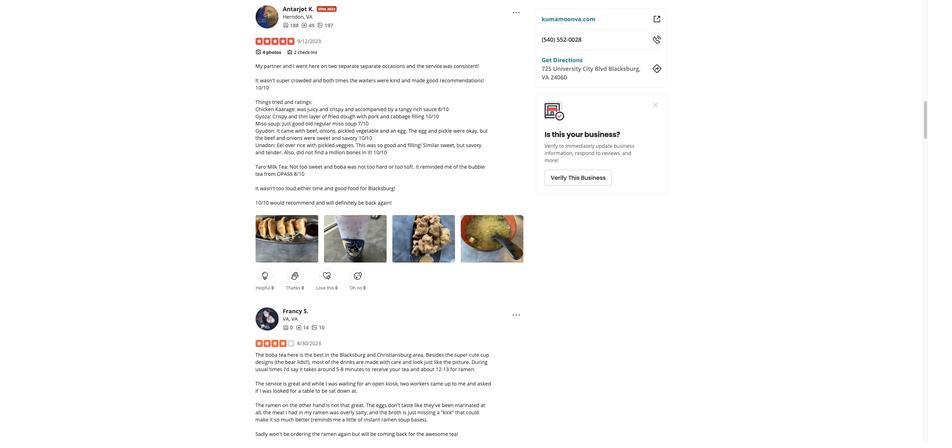 Task type: locate. For each thing, give the bounding box(es) containing it.
0 horizontal spatial will
[[326, 200, 334, 206]]

1 vertical spatial va
[[542, 73, 550, 81]]

0 vertical spatial it
[[300, 366, 303, 373]]

0 vertical spatial like
[[434, 359, 442, 366]]

0 vertical spatial friends element
[[283, 22, 299, 29]]

elite 2023 link
[[317, 6, 337, 12]]

again
[[338, 431, 351, 438]]

beef
[[265, 135, 275, 142]]

made
[[412, 77, 426, 84], [365, 359, 379, 366]]

minutes
[[345, 366, 364, 373]]

super up "picture."
[[455, 352, 468, 359]]

1 vertical spatial 16 photos v2 image
[[312, 325, 318, 331]]

1 vertical spatial were
[[454, 128, 465, 134]]

0 vertical spatial came
[[281, 128, 294, 134]]

too left hard
[[367, 164, 375, 170]]

verify
[[545, 143, 559, 150], [551, 174, 567, 182]]

tea down christiansburg on the left bottom of the page
[[402, 366, 409, 373]]

the inside taro milk tea: not too sweet and boba was not too hard or too soft. it reminded me of the bubble tea from opass 8/10
[[460, 164, 467, 170]]

too
[[300, 164, 308, 170], [367, 164, 375, 170], [395, 164, 403, 170], [277, 185, 284, 192]]

super inside it wasn't super crowded and both times the waiters were kind and made good recommendations! 10/10
[[277, 77, 290, 84]]

awesome
[[426, 431, 448, 438]]

1 horizontal spatial this
[[552, 130, 566, 140]]

10/10 up things
[[256, 84, 269, 91]]

0 horizontal spatial separate
[[339, 63, 359, 70]]

1 vertical spatial like
[[415, 402, 423, 409]]

1 horizontal spatial on
[[321, 63, 327, 70]]

7/10
[[358, 120, 369, 127]]

rich
[[414, 106, 422, 113]]

to left receive at the left bottom
[[366, 366, 371, 373]]

the up designs
[[256, 352, 264, 359]]

was up the it!
[[367, 142, 376, 149]]

in inside things tried and ratings: chicken kaarage: was juicy and crispy and accompanied by a tangy rich sauce 8/10 gyoza: crispy and thin layer of fried dough with pork and cabbage filling 10/10 miso soup: just good old regular miso soup 7/10 gyudon: it came with beef, onions, pickled vegetable and an egg. the egg and pickle were okay, but the beef and onions were sweet and savory 10/10 unadon: eel over rice with pickled veggies. this was so good and filling! similar sweet, but savory and tender. also, did not find a million bones in it! 10/10
[[362, 149, 367, 156]]

most
[[312, 359, 324, 366]]

more!
[[545, 157, 559, 164]]

1 horizontal spatial back
[[396, 431, 407, 438]]

in left the it!
[[362, 149, 367, 156]]

drinks
[[341, 359, 355, 366]]

0 vertical spatial times
[[336, 77, 349, 84]]

1 vertical spatial boba
[[266, 352, 278, 359]]

0 horizontal spatial boba
[[266, 352, 278, 359]]

were left 'okay,'
[[454, 128, 465, 134]]

0 horizontal spatial an
[[365, 381, 371, 388]]

this right is
[[552, 130, 566, 140]]

love this 0
[[316, 285, 338, 291]]

to up information,
[[560, 143, 565, 150]]

this for love
[[327, 285, 334, 291]]

2 vertical spatial were
[[304, 135, 316, 142]]

immediately
[[566, 143, 595, 150]]

reviews element containing 49
[[302, 22, 315, 29]]

verify up information,
[[545, 143, 559, 150]]

thanks
[[286, 285, 301, 291]]

with
[[357, 113, 367, 120], [295, 128, 305, 134], [307, 142, 317, 149], [380, 359, 390, 366]]

love
[[316, 285, 326, 291]]

were
[[377, 77, 389, 84], [454, 128, 465, 134], [304, 135, 316, 142]]

was
[[444, 63, 453, 70], [297, 106, 306, 113], [367, 142, 376, 149], [348, 164, 357, 170], [329, 381, 338, 388], [263, 388, 272, 395], [330, 410, 339, 416]]

24 external link v2 image
[[653, 15, 662, 23]]

service inside the service is great and while i was waiting for an open kiosk, two workers came up to me and asked if i was looked for a table to be sat down at.
[[266, 381, 282, 388]]

2 friends element from the top
[[283, 325, 293, 332]]

on up meat
[[282, 402, 289, 409]]

with up receive at the left bottom
[[380, 359, 390, 366]]

things tried and ratings: chicken kaarage: was juicy and crispy and accompanied by a tangy rich sauce 8/10 gyoza: crispy and thin layer of fried dough with pork and cabbage filling 10/10 miso soup: just good old regular miso soup 7/10 gyudon: it came with beef, onions, pickled vegetable and an egg. the egg and pickle were okay, but the beef and onions were sweet and savory 10/10 unadon: eel over rice with pickled veggies. this was so good and filling! similar sweet, but savory and tender. also, did not find a million bones in it! 10/10
[[256, 99, 488, 156]]

2 vertical spatial but
[[352, 431, 360, 438]]

0 vertical spatial just
[[425, 359, 433, 366]]

sweet
[[317, 135, 331, 142], [309, 164, 323, 170]]

soup inside things tried and ratings: chicken kaarage: was juicy and crispy and accompanied by a tangy rich sauce 8/10 gyoza: crispy and thin layer of fried dough with pork and cabbage filling 10/10 miso soup: just good old regular miso soup 7/10 gyudon: it came with beef, onions, pickled vegetable and an egg. the egg and pickle were okay, but the beef and onions were sweet and savory 10/10 unadon: eel over rice with pickled veggies. this was so good and filling! similar sweet, but savory and tender. also, did not find a million bones in it! 10/10
[[345, 120, 357, 127]]

my partner and i went here on two separate separate occasions and the service was consistent!
[[256, 63, 480, 70]]

12-
[[436, 366, 444, 373]]

8/10 inside taro milk tea: not too sweet and boba was not too hard or too soft. it reminded me of the bubble tea from opass 8/10
[[294, 171, 305, 178]]

to inside the boba tea here is the best in the blacksburg and christiansburg area. besides the super cute cup designs (the bear lids!!), most of the drinks are made with care and look just like the picture. during usual times i'd say it takes around 5-8 minutes to receive your tea and about 12-13 for ramen.
[[366, 366, 371, 373]]

savory down 'okay,'
[[466, 142, 482, 149]]

1 vertical spatial here
[[288, 352, 299, 359]]

ins
[[311, 49, 317, 55]]

was down bones at the top left of the page
[[348, 164, 357, 170]]

kind
[[390, 77, 400, 84]]

find
[[315, 149, 324, 156]]

made right kind
[[412, 77, 426, 84]]

soft.
[[404, 164, 415, 170]]

0 right love
[[335, 285, 338, 291]]

1 wasn't from the top
[[260, 77, 275, 84]]

good up the or
[[384, 142, 396, 149]]

1 vertical spatial came
[[431, 381, 444, 388]]

1 horizontal spatial so
[[378, 142, 383, 149]]

wasn't inside it wasn't super crowded and both times the waiters were kind and made good recommendations! 10/10
[[260, 77, 275, 84]]

on inside the ramen on the other hand is not that great. the eggs don't taste like they've been marinated at all, the meat i had in my ramen was overly salty, and the broth is just missing a "kick" that could make it so much better (reminds me a little of instant ramen soup bases).
[[282, 402, 289, 409]]

the for the service is great and while i was waiting for an open kiosk, two workers came up to me and asked if i was looked for a table to be sat down at.
[[256, 381, 264, 388]]

1 vertical spatial super
[[455, 352, 468, 359]]

like inside the ramen on the other hand is not that great. the eggs don't taste like they've been marinated at all, the meat i had in my ramen was overly salty, and the broth is just missing a "kick" that could make it so much better (reminds me a little of instant ramen soup bases).
[[415, 402, 423, 409]]

and right vegetable in the top left of the page
[[380, 128, 389, 134]]

with up 'find'
[[307, 142, 317, 149]]

8/10 down not
[[294, 171, 305, 178]]

8
[[341, 366, 344, 373]]

1 vertical spatial your
[[390, 366, 401, 373]]

be
[[358, 200, 364, 206], [322, 388, 328, 395], [284, 431, 290, 438], [371, 431, 377, 438]]

0 vertical spatial were
[[377, 77, 389, 84]]

1 vertical spatial savory
[[466, 142, 482, 149]]

eggs
[[376, 402, 387, 409]]

savory up veggies.
[[342, 135, 358, 142]]

too right the or
[[395, 164, 403, 170]]

information,
[[545, 150, 574, 157]]

soup down dough
[[345, 120, 357, 127]]

1 vertical spatial wasn't
[[260, 185, 275, 192]]

and up just
[[289, 113, 298, 120]]

and down business
[[623, 150, 632, 157]]

0 horizontal spatial your
[[390, 366, 401, 373]]

your inside the boba tea here is the best in the blacksburg and christiansburg area. besides the super cute cup designs (the bear lids!!), most of the drinks are made with care and look just like the picture. during usual times i'd say it takes around 5-8 minutes to receive your tea and about 12-13 for ramen.
[[390, 366, 401, 373]]

0 horizontal spatial 8/10
[[294, 171, 305, 178]]

16 photos v2 image for antarjot k.
[[318, 22, 323, 28]]

chicken
[[256, 106, 274, 113]]

0 vertical spatial this
[[356, 142, 366, 149]]

0 vertical spatial 8/10
[[439, 106, 449, 113]]

the up if
[[256, 381, 264, 388]]

great.
[[351, 402, 365, 409]]

and up receive at the left bottom
[[367, 352, 376, 359]]

of inside the ramen on the other hand is not that great. the eggs don't taste like they've been marinated at all, the meat i had in my ramen was overly salty, and the broth is just missing a "kick" that could make it so much better (reminds me a little of instant ramen soup bases).
[[358, 417, 363, 424]]

it for make
[[270, 417, 273, 424]]

(0 reactions) element for helpful 0
[[272, 285, 274, 291]]

and down "16 duke v2" icon
[[283, 63, 292, 70]]

an inside the service is great and while i was waiting for an open kiosk, two workers came up to me and asked if i was looked for a table to be sat down at.
[[365, 381, 371, 388]]

your down care
[[390, 366, 401, 373]]

crispy
[[273, 113, 287, 120]]

here right went on the left
[[309, 63, 320, 70]]

0 horizontal spatial two
[[329, 63, 337, 70]]

0 horizontal spatial on
[[282, 402, 289, 409]]

instant
[[364, 417, 380, 424]]

respond
[[576, 150, 595, 157]]

area.
[[413, 352, 425, 359]]

friends element containing 188
[[283, 22, 299, 29]]

open
[[373, 381, 385, 388]]

like up missing
[[415, 402, 423, 409]]

that
[[341, 402, 350, 409], [456, 410, 465, 416]]

menu image
[[512, 311, 521, 320]]

an left egg. at the top of the page
[[391, 128, 396, 134]]

that down marinated
[[456, 410, 465, 416]]

like
[[434, 359, 442, 366], [415, 402, 423, 409]]

reviews element containing 14
[[296, 325, 309, 332]]

1 vertical spatial me
[[459, 381, 466, 388]]

great
[[288, 381, 301, 388]]

me inside taro milk tea: not too sweet and boba was not too hard or too soft. it reminded me of the bubble tea from opass 8/10
[[445, 164, 452, 170]]

1 vertical spatial just
[[408, 410, 417, 416]]

0 vertical spatial tea
[[256, 171, 263, 178]]

in inside the ramen on the other hand is not that great. the eggs don't taste like they've been marinated at all, the meat i had in my ramen was overly salty, and the broth is just missing a "kick" that could make it so much better (reminds me a little of instant ramen soup bases).
[[299, 410, 303, 416]]

thanks 0
[[286, 285, 304, 291]]

and down by
[[381, 113, 390, 120]]

0 horizontal spatial service
[[266, 381, 282, 388]]

1 vertical spatial an
[[365, 381, 371, 388]]

good inside it wasn't super crowded and both times the waiters were kind and made good recommendations! 10/10
[[427, 77, 439, 84]]

2 horizontal spatial not
[[358, 164, 366, 170]]

helpful
[[256, 285, 270, 291]]

1 horizontal spatial it
[[300, 366, 303, 373]]

0 horizontal spatial not
[[305, 149, 313, 156]]

1 horizontal spatial came
[[431, 381, 444, 388]]

the inside the boba tea here is the best in the blacksburg and christiansburg area. besides the super cute cup designs (the bear lids!!), most of the drinks are made with care and look just like the picture. during usual times i'd say it takes around 5-8 minutes to receive your tea and about 12-13 for ramen.
[[256, 352, 264, 359]]

1 friends element from the top
[[283, 22, 299, 29]]

16 friends v2 image
[[283, 22, 289, 28]]

so down meat
[[274, 417, 280, 424]]

came
[[281, 128, 294, 134], [431, 381, 444, 388]]

times inside the boba tea here is the best in the blacksburg and christiansburg area. besides the super cute cup designs (the bear lids!!), most of the drinks are made with care and look just like the picture. during usual times i'd say it takes around 5-8 minutes to receive your tea and about 12-13 for ramen.
[[270, 366, 283, 373]]

1 horizontal spatial an
[[391, 128, 396, 134]]

1 vertical spatial in
[[325, 352, 330, 359]]

miso
[[256, 120, 267, 127]]

is up looked
[[283, 381, 287, 388]]

it inside the ramen on the other hand is not that great. the eggs don't taste like they've been marinated at all, the meat i had in my ramen was overly salty, and the broth is just missing a "kick" that could make it so much better (reminds me a little of instant ramen soup bases).
[[270, 417, 273, 424]]

wasn't for super
[[260, 77, 275, 84]]

it
[[256, 77, 259, 84], [277, 128, 280, 134], [416, 164, 419, 170], [256, 185, 259, 192]]

your inside is this your business? verify to immediately update business information, respond to reviews, and more!
[[567, 130, 584, 140]]

(540) 552-0028
[[542, 36, 582, 44]]

hard
[[376, 164, 388, 170]]

0 vertical spatial boba
[[334, 164, 346, 170]]

with inside the boba tea here is the best in the blacksburg and christiansburg area. besides the super cute cup designs (the bear lids!!), most of the drinks are made with care and look just like the picture. during usual times i'd say it takes around 5-8 minutes to receive your tea and about 12-13 for ramen.
[[380, 359, 390, 366]]

fried
[[328, 113, 339, 120]]

kaarage:
[[275, 106, 296, 113]]

va down k.
[[306, 13, 313, 20]]

va inside the elite 2023 herndon, va
[[306, 13, 313, 20]]

it down soup:
[[277, 128, 280, 134]]

onions,
[[320, 128, 337, 134]]

"kick"
[[441, 410, 454, 416]]

1 (0 reactions) element from the left
[[272, 285, 274, 291]]

usual
[[256, 366, 268, 373]]

coming
[[378, 431, 395, 438]]

not down the 'sat'
[[331, 402, 339, 409]]

friends element down the va,
[[283, 325, 293, 332]]

in
[[362, 149, 367, 156], [325, 352, 330, 359], [299, 410, 303, 416]]

0 vertical spatial made
[[412, 77, 426, 84]]

16 photos v2 image for francy s.
[[312, 325, 318, 331]]

the for the boba tea here is the best in the blacksburg and christiansburg area. besides the super cute cup designs (the bear lids!!), most of the drinks are made with care and look just like the picture. during usual times i'd say it takes around 5-8 minutes to receive your tea and about 12-13 for ramen.
[[256, 352, 264, 359]]

3 (0 reactions) element from the left
[[335, 285, 338, 291]]

the left 'egg'
[[409, 128, 417, 134]]

0 vertical spatial your
[[567, 130, 584, 140]]

so down vegetable in the top left of the page
[[378, 142, 383, 149]]

were inside it wasn't super crowded and both times the waiters were kind and made good recommendations! 10/10
[[377, 77, 389, 84]]

1 horizontal spatial two
[[401, 381, 409, 388]]

be left the 'sat'
[[322, 388, 328, 395]]

is inside the boba tea here is the best in the blacksburg and christiansburg area. besides the super cute cup designs (the bear lids!!), most of the drinks are made with care and look just like the picture. during usual times i'd say it takes around 5-8 minutes to receive your tea and about 12-13 for ramen.
[[300, 352, 304, 359]]

came left "up"
[[431, 381, 444, 388]]

kumamoonva.com
[[542, 15, 596, 23]]

friends element
[[283, 22, 299, 29], [283, 325, 293, 332]]

of up regular
[[322, 113, 327, 120]]

1 horizontal spatial va
[[306, 13, 313, 20]]

meat
[[273, 410, 285, 416]]

it inside things tried and ratings: chicken kaarage: was juicy and crispy and accompanied by a tangy rich sauce 8/10 gyoza: crispy and thin layer of fried dough with pork and cabbage filling 10/10 miso soup: just good old regular miso soup 7/10 gyudon: it came with beef, onions, pickled vegetable and an egg. the egg and pickle were okay, but the beef and onions were sweet and savory 10/10 unadon: eel over rice with pickled veggies. this was so good and filling! similar sweet, but savory and tender. also, did not find a million bones in it! 10/10
[[277, 128, 280, 134]]

10/10 right the it!
[[374, 149, 387, 156]]

0 vertical spatial not
[[305, 149, 313, 156]]

lids!!),
[[297, 359, 311, 366]]

sweet inside things tried and ratings: chicken kaarage: was juicy and crispy and accompanied by a tangy rich sauce 8/10 gyoza: crispy and thin layer of fried dough with pork and cabbage filling 10/10 miso soup: just good old regular miso soup 7/10 gyudon: it came with beef, onions, pickled vegetable and an egg. the egg and pickle were okay, but the beef and onions were sweet and savory 10/10 unadon: eel over rice with pickled veggies. this was so good and filling! similar sweet, but savory and tender. also, did not find a million bones in it! 10/10
[[317, 135, 331, 142]]

it right the soft.
[[416, 164, 419, 170]]

1 horizontal spatial like
[[434, 359, 442, 366]]

just down taste
[[408, 410, 417, 416]]

this
[[356, 142, 366, 149], [569, 174, 580, 182]]

2 horizontal spatial va
[[542, 73, 550, 81]]

photos element
[[318, 22, 333, 29], [312, 325, 325, 332]]

0 right 16 friends v2 image
[[290, 325, 293, 331]]

0 horizontal spatial that
[[341, 402, 350, 409]]

get directions link
[[542, 56, 583, 64]]

1 horizontal spatial this
[[569, 174, 580, 182]]

photos element containing 197
[[318, 22, 333, 29]]

friends element for antarjot k.
[[283, 22, 299, 29]]

was right if
[[263, 388, 272, 395]]

0 vertical spatial wasn't
[[260, 77, 275, 84]]

va inside francy s. va, va
[[292, 316, 298, 323]]

1 horizontal spatial just
[[425, 359, 433, 366]]

of left bubble
[[454, 164, 458, 170]]

1 vertical spatial reviews element
[[296, 325, 309, 332]]

the inside things tried and ratings: chicken kaarage: was juicy and crispy and accompanied by a tangy rich sauce 8/10 gyoza: crispy and thin layer of fried dough with pork and cabbage filling 10/10 miso soup: just good old regular miso soup 7/10 gyudon: it came with beef, onions, pickled vegetable and an egg. the egg and pickle were okay, but the beef and onions were sweet and savory 10/10 unadon: eel over rice with pickled veggies. this was so good and filling! similar sweet, but savory and tender. also, did not find a million bones in it! 10/10
[[409, 128, 417, 134]]

but right 'okay,'
[[480, 128, 488, 134]]

va for s.
[[292, 316, 298, 323]]

boba inside the boba tea here is the best in the blacksburg and christiansburg area. besides the super cute cup designs (the bear lids!!), most of the drinks are made with care and look just like the picture. during usual times i'd say it takes around 5-8 minutes to receive your tea and about 12-13 for ramen.
[[266, 352, 278, 359]]

2 wasn't from the top
[[260, 185, 275, 192]]

that up overly
[[341, 402, 350, 409]]

2 horizontal spatial in
[[362, 149, 367, 156]]

not down bones at the top left of the page
[[358, 164, 366, 170]]

the left eggs
[[366, 402, 375, 409]]

be inside the service is great and while i was waiting for an open kiosk, two workers came up to me and asked if i was looked for a table to be sat down at.
[[322, 388, 328, 395]]

0 vertical spatial super
[[277, 77, 290, 84]]

0 vertical spatial back
[[366, 200, 377, 206]]

0 vertical spatial here
[[309, 63, 320, 70]]

came inside things tried and ratings: chicken kaarage: was juicy and crispy and accompanied by a tangy rich sauce 8/10 gyoza: crispy and thin layer of fried dough with pork and cabbage filling 10/10 miso soup: just good old regular miso soup 7/10 gyudon: it came with beef, onions, pickled vegetable and an egg. the egg and pickle were okay, but the beef and onions were sweet and savory 10/10 unadon: eel over rice with pickled veggies. this was so good and filling! similar sweet, but savory and tender. also, did not find a million bones in it! 10/10
[[281, 128, 294, 134]]

1 horizontal spatial not
[[331, 402, 339, 409]]

savory
[[342, 135, 358, 142], [466, 142, 482, 149]]

1 vertical spatial not
[[358, 164, 366, 170]]

(0 reactions) element
[[272, 285, 274, 291], [302, 285, 304, 291], [335, 285, 338, 291], [364, 285, 366, 291]]

1 horizontal spatial in
[[325, 352, 330, 359]]

wasn't for too
[[260, 185, 275, 192]]

is up "lids!!),"
[[300, 352, 304, 359]]

back right coming at the bottom
[[396, 431, 407, 438]]

16 friends v2 image
[[283, 325, 289, 331]]

16 duke v2 image
[[287, 49, 293, 55]]

reviews element down the elite 2023 herndon, va
[[302, 22, 315, 29]]

soup
[[345, 120, 357, 127], [398, 417, 410, 424]]

24 phone v2 image
[[653, 35, 662, 44]]

wasn't down partner
[[260, 77, 275, 84]]

kumamoonva.com link
[[542, 15, 596, 23]]

8/10 right sauce
[[439, 106, 449, 113]]

reviews element
[[302, 22, 315, 29], [296, 325, 309, 332]]

0 horizontal spatial but
[[352, 431, 360, 438]]

1 horizontal spatial that
[[456, 410, 465, 416]]

1 horizontal spatial times
[[336, 77, 349, 84]]

0 horizontal spatial just
[[408, 410, 417, 416]]

it inside the boba tea here is the best in the blacksburg and christiansburg area. besides the super cute cup designs (the bear lids!!), most of the drinks are made with care and look just like the picture. during usual times i'd say it takes around 5-8 minutes to receive your tea and about 12-13 for ramen.
[[300, 366, 303, 373]]

8/10 inside things tried and ratings: chicken kaarage: was juicy and crispy and accompanied by a tangy rich sauce 8/10 gyoza: crispy and thin layer of fried dough with pork and cabbage filling 10/10 miso soup: just good old regular miso soup 7/10 gyudon: it came with beef, onions, pickled vegetable and an egg. the egg and pickle were okay, but the beef and onions were sweet and savory 10/10 unadon: eel over rice with pickled veggies. this was so good and filling! similar sweet, but savory and tender. also, did not find a million bones in it! 10/10
[[439, 106, 449, 113]]

0 horizontal spatial made
[[365, 359, 379, 366]]

pickled up 'find'
[[318, 142, 335, 149]]

i right while
[[326, 381, 327, 388]]

ramen up "(reminds"
[[313, 410, 329, 416]]

va down francy s. link
[[292, 316, 298, 323]]

0 vertical spatial so
[[378, 142, 383, 149]]

ramen
[[266, 402, 281, 409], [313, 410, 329, 416], [382, 417, 397, 424], [321, 431, 337, 438]]

(0 reactions) element right love
[[335, 285, 338, 291]]

a
[[395, 106, 398, 113], [325, 149, 328, 156], [298, 388, 301, 395], [437, 410, 440, 416], [342, 417, 345, 424]]

beef,
[[307, 128, 318, 134]]

in left "my"
[[299, 410, 303, 416]]

me inside the service is great and while i was waiting for an open kiosk, two workers came up to me and asked if i was looked for a table to be sat down at.
[[459, 381, 466, 388]]

1 horizontal spatial me
[[445, 164, 452, 170]]

similar
[[423, 142, 439, 149]]

other
[[299, 402, 312, 409]]

16 review v2 image
[[296, 325, 302, 331]]

service up recommendations!
[[426, 63, 442, 70]]

4 photos
[[263, 49, 281, 55]]

9/12/2023
[[297, 38, 321, 45]]

0
[[272, 285, 274, 291], [302, 285, 304, 291], [335, 285, 338, 291], [364, 285, 366, 291], [290, 325, 293, 331]]

went
[[296, 63, 308, 70]]

1 vertical spatial pickled
[[318, 142, 335, 149]]

this inside is this your business? verify to immediately update business information, respond to reviews, and more!
[[552, 130, 566, 140]]

1 vertical spatial it
[[270, 417, 273, 424]]

2 vertical spatial not
[[331, 402, 339, 409]]

in right best
[[325, 352, 330, 359]]

sweet down onions,
[[317, 135, 331, 142]]

time
[[313, 185, 323, 192]]

1 horizontal spatial separate
[[361, 63, 381, 70]]

was left consistent!
[[444, 63, 453, 70]]

made up receive at the left bottom
[[365, 359, 379, 366]]

1 vertical spatial but
[[457, 142, 465, 149]]

regular
[[314, 120, 331, 127]]

photos element containing 10
[[312, 325, 325, 332]]

two up both
[[329, 63, 337, 70]]

the ramen on the other hand is not that great. the eggs don't taste like they've been marinated at all, the meat i had in my ramen was overly salty, and the broth is just missing a "kick" that could make it so much better (reminds me a little of instant ramen soup bases).
[[256, 402, 486, 424]]

was left overly
[[330, 410, 339, 416]]

either
[[298, 185, 311, 192]]

0 horizontal spatial back
[[366, 200, 377, 206]]

0 vertical spatial verify
[[545, 143, 559, 150]]

1 horizontal spatial made
[[412, 77, 426, 84]]

1 vertical spatial made
[[365, 359, 379, 366]]

0 horizontal spatial tea
[[256, 171, 263, 178]]

not inside the ramen on the other hand is not that great. the eggs don't taste like they've been marinated at all, the meat i had in my ramen was overly salty, and the broth is just missing a "kick" that could make it so much better (reminds me a little of instant ramen soup bases).
[[331, 402, 339, 409]]

the inside the service is great and while i was waiting for an open kiosk, two workers came up to me and asked if i was looked for a table to be sat down at.
[[256, 381, 264, 388]]

care
[[392, 359, 402, 366]]

pickled down 'miso'
[[338, 128, 355, 134]]

0 horizontal spatial pickled
[[318, 142, 335, 149]]

reviews element down francy s. va, va
[[296, 325, 309, 332]]

1 horizontal spatial super
[[455, 352, 468, 359]]

0 vertical spatial an
[[391, 128, 396, 134]]

10/10 left the would
[[256, 200, 269, 206]]

10/10
[[256, 84, 269, 91], [426, 113, 439, 120], [359, 135, 372, 142], [374, 149, 387, 156], [256, 200, 269, 206]]

will down instant
[[362, 431, 369, 438]]

0 horizontal spatial savory
[[342, 135, 358, 142]]

not
[[305, 149, 313, 156], [358, 164, 366, 170], [331, 402, 339, 409]]

2 horizontal spatial me
[[459, 381, 466, 388]]

0 vertical spatial 16 photos v2 image
[[318, 22, 323, 28]]

not right the did
[[305, 149, 313, 156]]

super down partner
[[277, 77, 290, 84]]

1 vertical spatial that
[[456, 410, 465, 416]]

0 horizontal spatial va
[[292, 316, 298, 323]]

just
[[425, 359, 433, 366], [408, 410, 417, 416]]

it right make
[[270, 417, 273, 424]]

this up bones at the top left of the page
[[356, 142, 366, 149]]

1 vertical spatial photos element
[[312, 325, 325, 332]]

no
[[357, 285, 362, 291]]

0 horizontal spatial it
[[270, 417, 273, 424]]

back left 'again!'
[[366, 200, 377, 206]]

1 vertical spatial sweet
[[309, 164, 323, 170]]

16 photos v2 image
[[318, 22, 323, 28], [312, 325, 318, 331]]

4 (0 reactions) element from the left
[[364, 285, 366, 291]]

tea up (the
[[279, 352, 286, 359]]

0 vertical spatial two
[[329, 63, 337, 70]]

friends element containing 0
[[283, 325, 293, 332]]

0 horizontal spatial times
[[270, 366, 283, 373]]

not inside taro milk tea: not too sweet and boba was not too hard or too soft. it reminded me of the bubble tea from opass 8/10
[[358, 164, 366, 170]]

were left kind
[[377, 77, 389, 84]]

reviews,
[[603, 150, 622, 157]]

2 (0 reactions) element from the left
[[302, 285, 304, 291]]

0 horizontal spatial this
[[327, 285, 334, 291]]

just up about
[[425, 359, 433, 366]]

1 vertical spatial so
[[274, 417, 280, 424]]

business
[[582, 174, 606, 182]]

4
[[263, 49, 265, 55]]

it down my
[[256, 77, 259, 84]]

this inside verify this business link
[[569, 174, 580, 182]]



Task type: describe. For each thing, give the bounding box(es) containing it.
and right 'egg'
[[428, 128, 437, 134]]

photo of francy s. image
[[256, 308, 279, 331]]

0 vertical spatial but
[[480, 128, 488, 134]]

elite
[[319, 6, 326, 11]]

get directions 725 university city blvd blacksburg, va 24060
[[542, 56, 641, 81]]

had
[[289, 410, 298, 416]]

the inside things tried and ratings: chicken kaarage: was juicy and crispy and accompanied by a tangy rich sauce 8/10 gyoza: crispy and thin layer of fried dough with pork and cabbage filling 10/10 miso soup: just good old regular miso soup 7/10 gyudon: it came with beef, onions, pickled vegetable and an egg. the egg and pickle were okay, but the beef and onions were sweet and savory 10/10 unadon: eel over rice with pickled veggies. this was so good and filling! similar sweet, but savory and tender. also, did not find a million bones in it! 10/10
[[256, 135, 263, 142]]

directions
[[554, 56, 583, 64]]

verify inside is this your business? verify to immediately update business information, respond to reviews, and more!
[[545, 143, 559, 150]]

16 camera v2 image
[[256, 49, 261, 55]]

2 separate from the left
[[361, 63, 381, 70]]

and right kind
[[402, 77, 411, 84]]

188
[[290, 22, 299, 29]]

just inside the boba tea here is the best in the blacksburg and christiansburg area. besides the super cute cup designs (the bear lids!!), most of the drinks are made with care and look just like the picture. during usual times i'd say it takes around 5-8 minutes to receive your tea and about 12-13 for ramen.
[[425, 359, 433, 366]]

10/10 inside it wasn't super crowded and both times the waiters were kind and made good recommendations! 10/10
[[256, 84, 269, 91]]

and left look
[[403, 359, 412, 366]]

0 right 'helpful'
[[272, 285, 274, 291]]

here inside the boba tea here is the best in the blacksburg and christiansburg area. besides the super cute cup designs (the bear lids!!), most of the drinks are made with care and look just like the picture. during usual times i'd say it takes around 5-8 minutes to receive your tea and about 12-13 for ramen.
[[288, 352, 299, 359]]

ramen up meat
[[266, 402, 281, 409]]

and down the unadon:
[[256, 149, 265, 156]]

cabbage
[[391, 113, 411, 120]]

it inside taro milk tea: not too sweet and boba was not too hard or too soft. it reminded me of the bubble tea from opass 8/10
[[416, 164, 419, 170]]

is this your business? verify to immediately update business information, respond to reviews, and more!
[[545, 130, 635, 164]]

10/10 down vegetable in the top left of the page
[[359, 135, 372, 142]]

broth
[[389, 410, 402, 416]]

to down while
[[316, 388, 320, 395]]

this inside things tried and ratings: chicken kaarage: was juicy and crispy and accompanied by a tangy rich sauce 8/10 gyoza: crispy and thin layer of fried dough with pork and cabbage filling 10/10 miso soup: just good old regular miso soup 7/10 gyudon: it came with beef, onions, pickled vegetable and an egg. the egg and pickle were okay, but the beef and onions were sweet and savory 10/10 unadon: eel over rice with pickled veggies. this was so good and filling! similar sweet, but savory and tender. also, did not find a million bones in it! 10/10
[[356, 142, 366, 149]]

been
[[442, 402, 454, 409]]

and right "juicy"
[[320, 106, 329, 113]]

1 vertical spatial back
[[396, 431, 407, 438]]

and right occasions
[[407, 63, 416, 70]]

taro
[[256, 164, 266, 170]]

and down look
[[411, 366, 420, 373]]

5 star rating image
[[256, 38, 295, 45]]

the service is great and while i was waiting for an open kiosk, two workers came up to me and asked if i was looked for a table to be sat down at.
[[256, 381, 491, 395]]

little
[[347, 417, 357, 424]]

a right 'find'
[[325, 149, 328, 156]]

(the
[[275, 359, 284, 366]]

cute
[[469, 352, 480, 359]]

salty,
[[356, 410, 368, 416]]

of inside things tried and ratings: chicken kaarage: was juicy and crispy and accompanied by a tangy rich sauce 8/10 gyoza: crispy and thin layer of fried dough with pork and cabbage filling 10/10 miso soup: just good old regular miso soup 7/10 gyudon: it came with beef, onions, pickled vegetable and an egg. the egg and pickle were okay, but the beef and onions were sweet and savory 10/10 unadon: eel over rice with pickled veggies. this was so good and filling! similar sweet, but savory and tender. also, did not find a million bones in it! 10/10
[[322, 113, 327, 120]]

make
[[256, 417, 269, 424]]

tea inside taro milk tea: not too sweet and boba was not too hard or too soft. it reminded me of the bubble tea from opass 8/10
[[256, 171, 263, 178]]

and up table
[[302, 381, 311, 388]]

crispy
[[330, 106, 344, 113]]

an inside things tried and ratings: chicken kaarage: was juicy and crispy and accompanied by a tangy rich sauce 8/10 gyoza: crispy and thin layer of fried dough with pork and cabbage filling 10/10 miso soup: just good old regular miso soup 7/10 gyudon: it came with beef, onions, pickled vegetable and an egg. the egg and pickle were okay, but the beef and onions were sweet and savory 10/10 unadon: eel over rice with pickled veggies. this was so good and filling! similar sweet, but savory and tender. also, did not find a million bones in it! 10/10
[[391, 128, 396, 134]]

crowded
[[291, 77, 312, 84]]

eel
[[277, 142, 284, 149]]

just inside the ramen on the other hand is not that great. the eggs don't taste like they've been marinated at all, the meat i had in my ramen was overly salty, and the broth is just missing a "kick" that could make it so much better (reminds me a little of instant ramen soup bases).
[[408, 410, 417, 416]]

a inside the service is great and while i was waiting for an open kiosk, two workers came up to me and asked if i was looked for a table to be sat down at.
[[298, 388, 301, 395]]

5-
[[337, 366, 341, 373]]

accompanied
[[355, 106, 387, 113]]

for right food
[[360, 185, 367, 192]]

0 vertical spatial that
[[341, 402, 350, 409]]

pickle
[[439, 128, 452, 134]]

takes
[[304, 366, 317, 373]]

filling
[[412, 113, 425, 120]]

it inside it wasn't super crowded and both times the waiters were kind and made good recommendations! 10/10
[[256, 77, 259, 84]]

consistent!
[[454, 63, 480, 70]]

with up onions
[[295, 128, 305, 134]]

1 horizontal spatial here
[[309, 63, 320, 70]]

bases).
[[411, 417, 428, 424]]

i'd
[[284, 366, 290, 373]]

24060
[[551, 73, 568, 81]]

thin
[[299, 113, 308, 120]]

sauce
[[424, 106, 437, 113]]

1 horizontal spatial service
[[426, 63, 442, 70]]

is
[[545, 130, 551, 140]]

my
[[256, 63, 263, 70]]

(540)
[[542, 36, 556, 44]]

egg.
[[398, 128, 407, 134]]

times inside it wasn't super crowded and both times the waiters were kind and made good recommendations! 10/10
[[336, 77, 349, 84]]

1 separate from the left
[[339, 63, 359, 70]]

to down update
[[597, 150, 601, 157]]

be right won't
[[284, 431, 290, 438]]

a left "kick"
[[437, 410, 440, 416]]

10/10 down sauce
[[426, 113, 439, 120]]

verify this business
[[551, 174, 606, 182]]

sadly
[[256, 431, 268, 438]]

cup
[[481, 352, 489, 359]]

ramen down broth
[[382, 417, 397, 424]]

197
[[325, 22, 333, 29]]

49
[[309, 22, 315, 29]]

and left 'asked'
[[467, 381, 476, 388]]

0 vertical spatial will
[[326, 200, 334, 206]]

check-
[[298, 49, 311, 55]]

close image
[[652, 101, 660, 109]]

1 horizontal spatial tea
[[279, 352, 286, 359]]

juicy
[[308, 106, 318, 113]]

me inside the ramen on the other hand is not that great. the eggs don't taste like they've been marinated at all, the meat i had in my ramen was overly salty, and the broth is just missing a "kick" that could make it so much better (reminds me a little of instant ramen soup bases).
[[334, 417, 341, 424]]

and left both
[[313, 77, 322, 84]]

food
[[348, 185, 359, 192]]

receive
[[372, 366, 389, 373]]

be right definitely
[[358, 200, 364, 206]]

1 horizontal spatial pickled
[[338, 128, 355, 134]]

2 horizontal spatial were
[[454, 128, 465, 134]]

is right hand
[[326, 402, 330, 409]]

10
[[319, 325, 325, 331]]

16 review v2 image
[[302, 22, 308, 28]]

0028
[[569, 36, 582, 44]]

and inside taro milk tea: not too sweet and boba was not too hard or too soft. it reminded me of the bubble tea from opass 8/10
[[324, 164, 333, 170]]

blvd
[[595, 65, 608, 73]]

and up the eel
[[276, 135, 285, 142]]

reviews element for francy s.
[[296, 325, 309, 332]]

to right "up"
[[452, 381, 457, 388]]

and right time
[[325, 185, 334, 192]]

va inside get directions 725 university city blvd blacksburg, va 24060
[[542, 73, 550, 81]]

made inside it wasn't super crowded and both times the waiters were kind and made good recommendations! 10/10
[[412, 77, 426, 84]]

ramen left the again
[[321, 431, 337, 438]]

tea!
[[450, 431, 458, 438]]

and left filling!
[[398, 142, 407, 149]]

24 directions v2 image
[[653, 64, 662, 73]]

too left loud
[[277, 185, 284, 192]]

sadly won't be ordering the ramen again but will be coming back for the awesome tea!
[[256, 431, 458, 438]]

helpful 0
[[256, 285, 274, 291]]

1 horizontal spatial savory
[[466, 142, 482, 149]]

photos element for antarjot k.
[[318, 22, 333, 29]]

egg
[[419, 128, 427, 134]]

0 right the thanks
[[302, 285, 304, 291]]

be left coming at the bottom
[[371, 431, 377, 438]]

just
[[283, 120, 291, 127]]

good left food
[[335, 185, 347, 192]]

725
[[542, 65, 552, 73]]

and up kaarage:
[[285, 99, 294, 106]]

for down great
[[290, 388, 297, 395]]

was inside taro milk tea: not too sweet and boba was not too hard or too soft. it reminded me of the bubble tea from opass 8/10
[[348, 164, 357, 170]]

so inside the ramen on the other hand is not that great. the eggs don't taste like they've been marinated at all, the meat i had in my ramen was overly salty, and the broth is just missing a "kick" that could make it so much better (reminds me a little of instant ramen soup bases).
[[274, 417, 280, 424]]

reviews element for antarjot k.
[[302, 22, 315, 29]]

opass
[[277, 171, 293, 178]]

it!
[[368, 149, 372, 156]]

2
[[294, 49, 297, 55]]

for inside the boba tea here is the best in the blacksburg and christiansburg area. besides the super cute cup designs (the bear lids!!), most of the drinks are made with care and look just like the picture. during usual times i'd say it takes around 5-8 minutes to receive your tea and about 12-13 for ramen.
[[451, 366, 457, 373]]

in inside the boba tea here is the best in the blacksburg and christiansburg area. besides the super cute cup designs (the bear lids!!), most of the drinks are made with care and look just like the picture. during usual times i'd say it takes around 5-8 minutes to receive your tea and about 12-13 for ramen.
[[325, 352, 330, 359]]

14
[[303, 325, 309, 331]]

was inside the ramen on the other hand is not that great. the eggs don't taste like they've been marinated at all, the meat i had in my ramen was overly salty, and the broth is just missing a "kick" that could make it so much better (reminds me a little of instant ramen soup bases).
[[330, 410, 339, 416]]

i right if
[[260, 388, 261, 395]]

was up the 'sat'
[[329, 381, 338, 388]]

va for 2023
[[306, 13, 313, 20]]

1 vertical spatial will
[[362, 431, 369, 438]]

down
[[337, 388, 350, 395]]

and down time
[[316, 200, 325, 206]]

0 right no
[[364, 285, 366, 291]]

both
[[323, 77, 334, 84]]

so inside things tried and ratings: chicken kaarage: was juicy and crispy and accompanied by a tangy rich sauce 8/10 gyoza: crispy and thin layer of fried dough with pork and cabbage filling 10/10 miso soup: just good old regular miso soup 7/10 gyudon: it came with beef, onions, pickled vegetable and an egg. the egg and pickle were okay, but the beef and onions were sweet and savory 10/10 unadon: eel over rice with pickled veggies. this was so good and filling! similar sweet, but savory and tender. also, did not find a million bones in it! 10/10
[[378, 142, 383, 149]]

i left went on the left
[[293, 63, 295, 70]]

million
[[329, 149, 345, 156]]

came inside the service is great and while i was waiting for an open kiosk, two workers came up to me and asked if i was looked for a table to be sat down at.
[[431, 381, 444, 388]]

did
[[297, 149, 304, 156]]

for down bases).
[[409, 431, 416, 438]]

of inside taro milk tea: not too sweet and boba was not too hard or too soft. it reminded me of the bubble tea from opass 8/10
[[454, 164, 458, 170]]

not inside things tried and ratings: chicken kaarage: was juicy and crispy and accompanied by a tangy rich sauce 8/10 gyoza: crispy and thin layer of fried dough with pork and cabbage filling 10/10 miso soup: just good old regular miso soup 7/10 gyudon: it came with beef, onions, pickled vegetable and an egg. the egg and pickle were okay, but the beef and onions were sweet and savory 10/10 unadon: eel over rice with pickled veggies. this was so good and filling! similar sweet, but savory and tender. also, did not find a million bones in it! 10/10
[[305, 149, 313, 156]]

francy
[[283, 308, 302, 316]]

tangy
[[399, 106, 412, 113]]

is inside the service is great and while i was waiting for an open kiosk, two workers came up to me and asked if i was looked for a table to be sat down at.
[[283, 381, 287, 388]]

won't
[[269, 431, 282, 438]]

layer
[[309, 113, 321, 120]]

2 vertical spatial tea
[[402, 366, 409, 373]]

it for say
[[300, 366, 303, 373]]

friends element for francy s.
[[283, 325, 293, 332]]

a left the little
[[342, 417, 345, 424]]

made inside the boba tea here is the best in the blacksburg and christiansburg area. besides the super cute cup designs (the bear lids!!), most of the drinks are made with care and look just like the picture. during usual times i'd say it takes around 5-8 minutes to receive your tea and about 12-13 for ramen.
[[365, 359, 379, 366]]

university
[[554, 65, 582, 73]]

0 vertical spatial on
[[321, 63, 327, 70]]

things
[[256, 99, 271, 106]]

workers
[[411, 381, 430, 388]]

(0 reactions) element for love this 0
[[335, 285, 338, 291]]

i inside the ramen on the other hand is not that great. the eggs don't taste like they've been marinated at all, the meat i had in my ramen was overly salty, and the broth is just missing a "kick" that could make it so much better (reminds me a little of instant ramen soup bases).
[[286, 410, 287, 416]]

while
[[312, 381, 325, 388]]

(reminds
[[311, 417, 332, 424]]

of inside the boba tea here is the best in the blacksburg and christiansburg area. besides the super cute cup designs (the bear lids!!), most of the drinks are made with care and look just like the picture. during usual times i'd say it takes around 5-8 minutes to receive your tea and about 12-13 for ramen.
[[325, 359, 330, 366]]

besides
[[426, 352, 444, 359]]

8/30/2023
[[297, 340, 321, 347]]

around
[[318, 366, 335, 373]]

recommendations!
[[440, 77, 485, 84]]

sat
[[329, 388, 336, 395]]

(0 reactions) element for thanks 0
[[302, 285, 304, 291]]

(0 reactions) element for oh no 0
[[364, 285, 366, 291]]

boba inside taro milk tea: not too sweet and boba was not too hard or too soft. it reminded me of the bubble tea from opass 8/10
[[334, 164, 346, 170]]

and down onions,
[[332, 135, 341, 142]]

was up thin
[[297, 106, 306, 113]]

the for the ramen on the other hand is not that great. the eggs don't taste like they've been marinated at all, the meat i had in my ramen was overly salty, and the broth is just missing a "kick" that could make it so much better (reminds me a little of instant ramen soup bases).
[[256, 402, 264, 409]]

too right not
[[300, 164, 308, 170]]

gyoza:
[[256, 113, 271, 120]]

this for is
[[552, 130, 566, 140]]

definitely
[[335, 200, 357, 206]]

sweet inside taro milk tea: not too sweet and boba was not too hard or too soft. it reminded me of the bubble tea from opass 8/10
[[309, 164, 323, 170]]

and inside is this your business? verify to immediately update business information, respond to reviews, and more!
[[623, 150, 632, 157]]

0 horizontal spatial were
[[304, 135, 316, 142]]

with up 7/10
[[357, 113, 367, 120]]

menu image
[[512, 8, 521, 17]]

blacksburg!
[[369, 185, 396, 192]]

0 vertical spatial savory
[[342, 135, 358, 142]]

photos element for francy s.
[[312, 325, 325, 332]]

and inside the ramen on the other hand is not that great. the eggs don't taste like they've been marinated at all, the meat i had in my ramen was overly salty, and the broth is just missing a "kick" that could make it so much better (reminds me a little of instant ramen soup bases).
[[369, 410, 378, 416]]

and up dough
[[345, 106, 354, 113]]

1 vertical spatial verify
[[551, 174, 567, 182]]

much
[[281, 417, 294, 424]]

bubble
[[469, 164, 485, 170]]

4 star rating image
[[256, 340, 295, 348]]

the inside it wasn't super crowded and both times the waiters were kind and made good recommendations! 10/10
[[350, 77, 358, 84]]

photo of antarjot k. image
[[256, 5, 279, 28]]

a right by
[[395, 106, 398, 113]]

k.
[[309, 5, 314, 13]]

two inside the service is great and while i was waiting for an open kiosk, two workers came up to me and asked if i was looked for a table to be sat down at.
[[401, 381, 409, 388]]

is down taste
[[403, 410, 407, 416]]

good down thin
[[292, 120, 304, 127]]

like inside the boba tea here is the best in the blacksburg and christiansburg area. besides the super cute cup designs (the bear lids!!), most of the drinks are made with care and look just like the picture. during usual times i'd say it takes around 5-8 minutes to receive your tea and about 12-13 for ramen.
[[434, 359, 442, 366]]

photos
[[266, 49, 281, 55]]

soup inside the ramen on the other hand is not that great. the eggs don't taste like they've been marinated at all, the meat i had in my ramen was overly salty, and the broth is just missing a "kick" that could make it so much better (reminds me a little of instant ramen soup bases).
[[398, 417, 410, 424]]

they've
[[424, 402, 441, 409]]

table
[[303, 388, 314, 395]]

super inside the boba tea here is the best in the blacksburg and christiansburg area. besides the super cute cup designs (the bear lids!!), most of the drinks are made with care and look just like the picture. during usual times i'd say it takes around 5-8 minutes to receive your tea and about 12-13 for ramen.
[[455, 352, 468, 359]]

herndon,
[[283, 13, 305, 20]]

for up at.
[[357, 381, 364, 388]]

it down taro
[[256, 185, 259, 192]]



Task type: vqa. For each thing, say whether or not it's contained in the screenshot.
right two
yes



